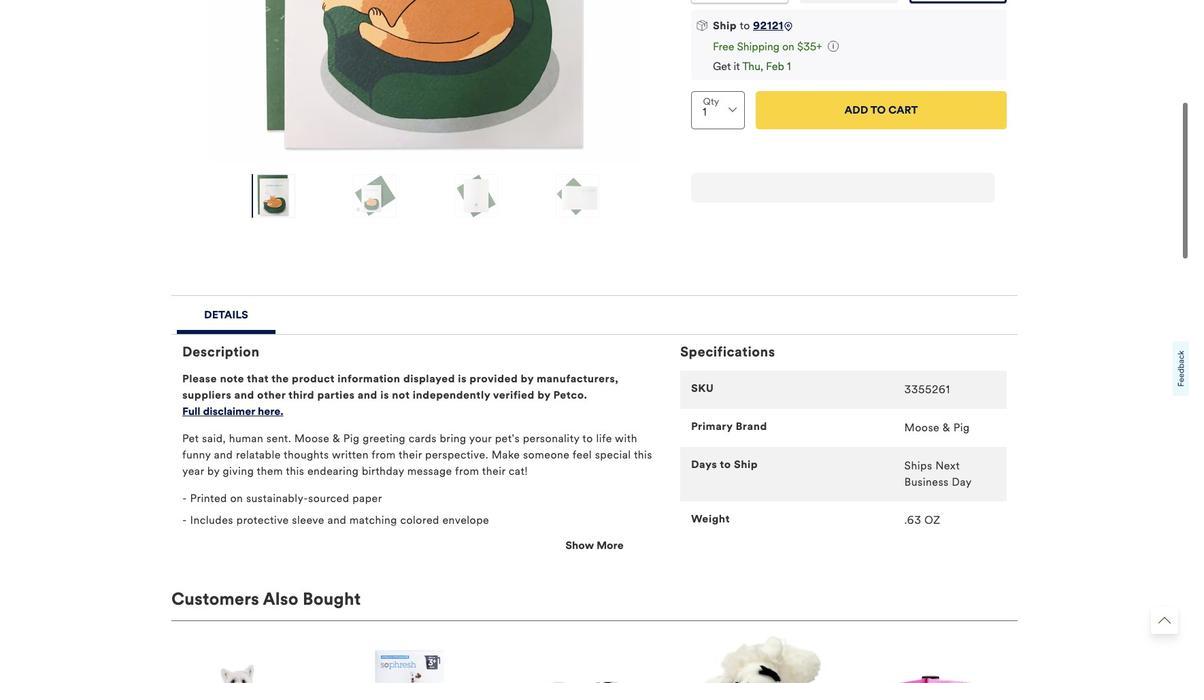 Task type: locate. For each thing, give the bounding box(es) containing it.
is left not
[[380, 388, 389, 401]]

2 vertical spatial to
[[720, 457, 731, 470]]

0 vertical spatial is
[[458, 372, 467, 385]]

1 horizontal spatial on
[[782, 40, 794, 53]]

1 horizontal spatial by
[[521, 372, 534, 385]]

tab panel containing description
[[171, 333, 1018, 566]]

show more button
[[171, 537, 1018, 553]]

free shipping on $35+
[[713, 40, 822, 53]]

0 horizontal spatial moose
[[294, 431, 329, 444]]

also
[[263, 588, 299, 609]]

sku
[[691, 381, 714, 394]]

ship inside tab panel
[[734, 457, 758, 470]]

0 vertical spatial -
[[182, 491, 187, 504]]

1 horizontal spatial pig
[[954, 421, 970, 433]]

moose inside pet said, human sent. moose & pig greeting cards bring your pet's personality to life with funny and relatable thoughts written from their perspective. make someone feel special this year by giving them this endearing birthday message from their cat!
[[294, 431, 329, 444]]

0 horizontal spatial from
[[372, 448, 396, 461]]

their down cards
[[399, 448, 422, 461]]

1 horizontal spatial this
[[634, 448, 652, 461]]

customers
[[171, 588, 259, 609]]

is
[[458, 372, 467, 385], [380, 388, 389, 401]]

add to cart button
[[756, 91, 1007, 129]]

icon delivery pin image
[[784, 21, 793, 31]]

icon info 2 button
[[828, 40, 839, 53]]

1 vertical spatial on
[[230, 491, 243, 504]]

displayed
[[403, 372, 455, 385]]

this down with
[[634, 448, 652, 461]]

icon carat down image
[[729, 107, 737, 112]]

from down greeting
[[372, 448, 396, 461]]

this down "thoughts"
[[286, 464, 304, 477]]

more
[[597, 538, 624, 551]]

by left petco.
[[538, 388, 551, 401]]

sourced
[[308, 491, 349, 504]]

ship to 92121
[[713, 19, 784, 31]]

that
[[247, 372, 269, 385]]

and
[[234, 388, 254, 401], [358, 388, 377, 401], [214, 448, 233, 461], [328, 513, 346, 526]]

moose up "thoughts"
[[294, 431, 329, 444]]

1 horizontal spatial from
[[455, 464, 479, 477]]

0 horizontal spatial on
[[230, 491, 243, 504]]

specifications
[[680, 343, 775, 360]]

primary brand
[[691, 419, 767, 432]]

0 vertical spatial from
[[372, 448, 396, 461]]

1 vertical spatial from
[[455, 464, 479, 477]]

ship down brand
[[734, 457, 758, 470]]

1 vertical spatial is
[[380, 388, 389, 401]]

not
[[392, 388, 410, 401]]

thu,
[[742, 59, 763, 72]]

giving
[[223, 464, 254, 477]]

note
[[220, 372, 244, 385]]

someone
[[523, 448, 570, 461]]

delivery-method-Pickup-Check Nearby radio
[[691, 0, 789, 3]]

disclaimer
[[203, 404, 255, 417]]

loading... image
[[680, 167, 1018, 208]]

0 horizontal spatial by
[[207, 464, 220, 477]]

by right year
[[207, 464, 220, 477]]

0 vertical spatial on
[[782, 40, 794, 53]]

it
[[734, 59, 740, 72]]

your
[[469, 431, 492, 444]]

0 horizontal spatial pig
[[343, 431, 360, 444]]

to left life
[[583, 431, 593, 444]]

0 horizontal spatial to
[[583, 431, 593, 444]]

their down make
[[482, 464, 506, 477]]

1 vertical spatial their
[[482, 464, 506, 477]]

said,
[[202, 431, 226, 444]]

delivery-method-Ship to Me-Get it Thursday radio
[[909, 0, 1007, 3]]

moose
[[905, 421, 940, 433], [294, 431, 329, 444]]

ship up free
[[713, 19, 737, 31]]

is up independently on the bottom left of page
[[458, 372, 467, 385]]

3355261
[[905, 382, 950, 395]]

0 horizontal spatial their
[[399, 448, 422, 461]]

personality
[[523, 431, 580, 444]]

on
[[782, 40, 794, 53], [230, 491, 243, 504]]

2 horizontal spatial to
[[740, 19, 750, 31]]

0 vertical spatial to
[[740, 19, 750, 31]]

here.
[[258, 404, 283, 417]]

to
[[740, 19, 750, 31], [583, 431, 593, 444], [720, 457, 731, 470]]

details button
[[177, 295, 275, 329]]

& up written
[[333, 431, 340, 444]]

colored
[[400, 513, 439, 526]]

moose & pig
[[905, 421, 970, 433]]

1 horizontal spatial is
[[458, 372, 467, 385]]

pig up next at bottom
[[954, 421, 970, 433]]

on up 1
[[782, 40, 794, 53]]

birthday
[[362, 464, 404, 477]]

1 vertical spatial by
[[538, 388, 551, 401]]

0 vertical spatial ship
[[713, 19, 737, 31]]

description
[[182, 343, 260, 360]]

- printed on sustainably-sourced paper
[[182, 491, 382, 504]]

written
[[332, 448, 369, 461]]

verified
[[493, 388, 535, 401]]

-
[[182, 491, 187, 504], [182, 513, 187, 526]]

full disclaimer here. button
[[182, 403, 283, 419]]

0 horizontal spatial &
[[333, 431, 340, 444]]

on inside tab panel
[[230, 491, 243, 504]]

0 vertical spatial by
[[521, 372, 534, 385]]

and down said,
[[214, 448, 233, 461]]

0 horizontal spatial this
[[286, 464, 304, 477]]

from
[[372, 448, 396, 461], [455, 464, 479, 477]]

to left 92121
[[740, 19, 750, 31]]

- for - includes protective sleeve and matching colored envelope
[[182, 513, 187, 526]]

on down giving
[[230, 491, 243, 504]]

includes
[[190, 513, 233, 526]]

moose & pig sleeping cat birthday card - thumbnail-2 image
[[353, 174, 396, 217]]

business
[[905, 475, 949, 488]]

matching
[[350, 513, 397, 526]]

tab panel
[[171, 333, 1018, 566]]

& up next at bottom
[[943, 421, 950, 433]]

days
[[691, 457, 717, 470]]

- left includes
[[182, 513, 187, 526]]

to right days
[[720, 457, 731, 470]]

this
[[634, 448, 652, 461], [286, 464, 304, 477]]

perspective.
[[425, 448, 489, 461]]

- for - printed on sustainably-sourced paper
[[182, 491, 187, 504]]

1 vertical spatial ship
[[734, 457, 758, 470]]

1 vertical spatial to
[[583, 431, 593, 444]]

from down perspective.
[[455, 464, 479, 477]]

cards
[[409, 431, 437, 444]]

92121
[[753, 19, 784, 31]]

by up the verified at bottom
[[521, 372, 534, 385]]

get
[[713, 59, 731, 72]]

life
[[596, 431, 612, 444]]

to
[[871, 103, 886, 116]]

2 horizontal spatial by
[[538, 388, 551, 401]]

1 horizontal spatial to
[[720, 457, 731, 470]]

1 - from the top
[[182, 491, 187, 504]]

full
[[182, 404, 200, 417]]

third
[[289, 388, 314, 401]]

pig up written
[[343, 431, 360, 444]]

& inside pet said, human sent. moose & pig greeting cards bring your pet's personality to life with funny and relatable thoughts written from their perspective. make someone feel special this year by giving them this endearing birthday message from their cat!
[[333, 431, 340, 444]]

and down 'sourced'
[[328, 513, 346, 526]]

add
[[845, 103, 868, 116]]

day
[[952, 475, 972, 488]]

moose up ships
[[905, 421, 940, 433]]

1 vertical spatial -
[[182, 513, 187, 526]]

- left printed
[[182, 491, 187, 504]]

feb
[[766, 59, 784, 72]]

sustainably-
[[246, 491, 308, 504]]

1 vertical spatial this
[[286, 464, 304, 477]]

2 - from the top
[[182, 513, 187, 526]]

ships next business day
[[905, 459, 972, 488]]

0 horizontal spatial is
[[380, 388, 389, 401]]

ship
[[713, 19, 737, 31], [734, 457, 758, 470]]

option group
[[691, 0, 1007, 3]]

make
[[492, 448, 520, 461]]

2 vertical spatial by
[[207, 464, 220, 477]]

product
[[292, 372, 335, 385]]

thoughts
[[284, 448, 329, 461]]

oz
[[924, 513, 941, 526]]



Task type: vqa. For each thing, say whether or not it's contained in the screenshot.
the middle to
yes



Task type: describe. For each thing, give the bounding box(es) containing it.
moose & pig sleeping cat birthday card - thumbnail-4 image
[[556, 174, 598, 217]]

moose & pig sleeping cat birthday card - thumbnail-1 image
[[252, 174, 294, 217]]

human
[[229, 431, 263, 444]]

free
[[713, 40, 734, 53]]

greeting
[[363, 431, 406, 444]]

pet's
[[495, 431, 520, 444]]

pet said, human sent. moose & pig greeting cards bring your pet's personality to life with funny and relatable thoughts written from their perspective. make someone feel special this year by giving them this endearing birthday message from their cat!
[[182, 431, 652, 477]]

cat!
[[509, 464, 528, 477]]

customers also bought
[[171, 588, 361, 609]]

.63 oz
[[905, 513, 941, 526]]

cart
[[889, 103, 918, 116]]

primary
[[691, 419, 733, 432]]

1 horizontal spatial moose
[[905, 421, 940, 433]]

bought
[[303, 588, 361, 609]]

on for shipping
[[782, 40, 794, 53]]

information
[[338, 372, 400, 385]]

paper
[[352, 491, 382, 504]]

independently
[[413, 388, 490, 401]]

moose & pig sleeping cat birthday card - carousel image #1 image
[[210, 0, 642, 163]]

1 horizontal spatial their
[[482, 464, 506, 477]]

delivery-method-Delivery-Not Available radio
[[800, 0, 898, 3]]

the
[[271, 372, 289, 385]]

sleeve
[[292, 513, 324, 526]]

0 vertical spatial their
[[399, 448, 422, 461]]

provided
[[470, 372, 518, 385]]

1 horizontal spatial &
[[943, 421, 950, 433]]

1
[[787, 59, 791, 72]]

please
[[182, 372, 217, 385]]

moose & pig sleeping cat birthday card - thumbnail-3 image
[[455, 174, 497, 217]]

funny
[[182, 448, 211, 461]]

next
[[936, 459, 960, 472]]

show more
[[566, 538, 624, 551]]

- includes protective sleeve and matching colored envelope
[[182, 513, 489, 526]]

pig inside pet said, human sent. moose & pig greeting cards bring your pet's personality to life with funny and relatable thoughts written from their perspective. make someone feel special this year by giving them this endearing birthday message from their cat!
[[343, 431, 360, 444]]

0 vertical spatial this
[[634, 448, 652, 461]]

add to cart
[[845, 103, 918, 116]]

pet
[[182, 431, 199, 444]]

$35+
[[797, 40, 822, 53]]

and down 'information'
[[358, 388, 377, 401]]

protective
[[236, 513, 289, 526]]

relatable
[[236, 448, 281, 461]]

brand
[[736, 419, 767, 432]]

to inside pet said, human sent. moose & pig greeting cards bring your pet's personality to life with funny and relatable thoughts written from their perspective. make someone feel special this year by giving them this endearing birthday message from their cat!
[[583, 431, 593, 444]]

to for ship
[[740, 19, 750, 31]]

printed
[[190, 491, 227, 504]]

and inside pet said, human sent. moose & pig greeting cards bring your pet's personality to life with funny and relatable thoughts written from their perspective. make someone feel special this year by giving them this endearing birthday message from their cat!
[[214, 448, 233, 461]]

scroll to top image
[[1159, 614, 1171, 627]]

shipping
[[737, 40, 779, 53]]

suppliers
[[182, 388, 231, 401]]

weight
[[691, 512, 730, 525]]

free shipping on $35+ image
[[828, 40, 839, 51]]

ships
[[905, 459, 932, 472]]

sent.
[[267, 431, 291, 444]]

other
[[257, 388, 286, 401]]

with
[[615, 431, 637, 444]]

endearing
[[307, 464, 359, 477]]

92121 button
[[753, 19, 784, 31]]

manufacturers,
[[537, 372, 619, 385]]

please note that the product information displayed is provided by manufacturers, suppliers and other third parties and is not independently verified by petco. full disclaimer here.
[[182, 372, 619, 417]]

on for printed
[[230, 491, 243, 504]]

them
[[257, 464, 283, 477]]

and up full disclaimer here. button
[[234, 388, 254, 401]]

get it thu, feb 1
[[713, 59, 791, 72]]

year
[[182, 464, 204, 477]]

feel
[[573, 448, 592, 461]]

details
[[204, 308, 248, 321]]

.63
[[905, 513, 921, 526]]

days to ship
[[691, 457, 758, 470]]

parties
[[317, 388, 355, 401]]

to for days
[[720, 457, 731, 470]]

styled arrow button link
[[1151, 607, 1178, 634]]

petco.
[[553, 388, 587, 401]]

show
[[566, 538, 594, 551]]

by inside pet said, human sent. moose & pig greeting cards bring your pet's personality to life with funny and relatable thoughts written from their perspective. make someone feel special this year by giving them this endearing birthday message from their cat!
[[207, 464, 220, 477]]

envelope
[[442, 513, 489, 526]]



